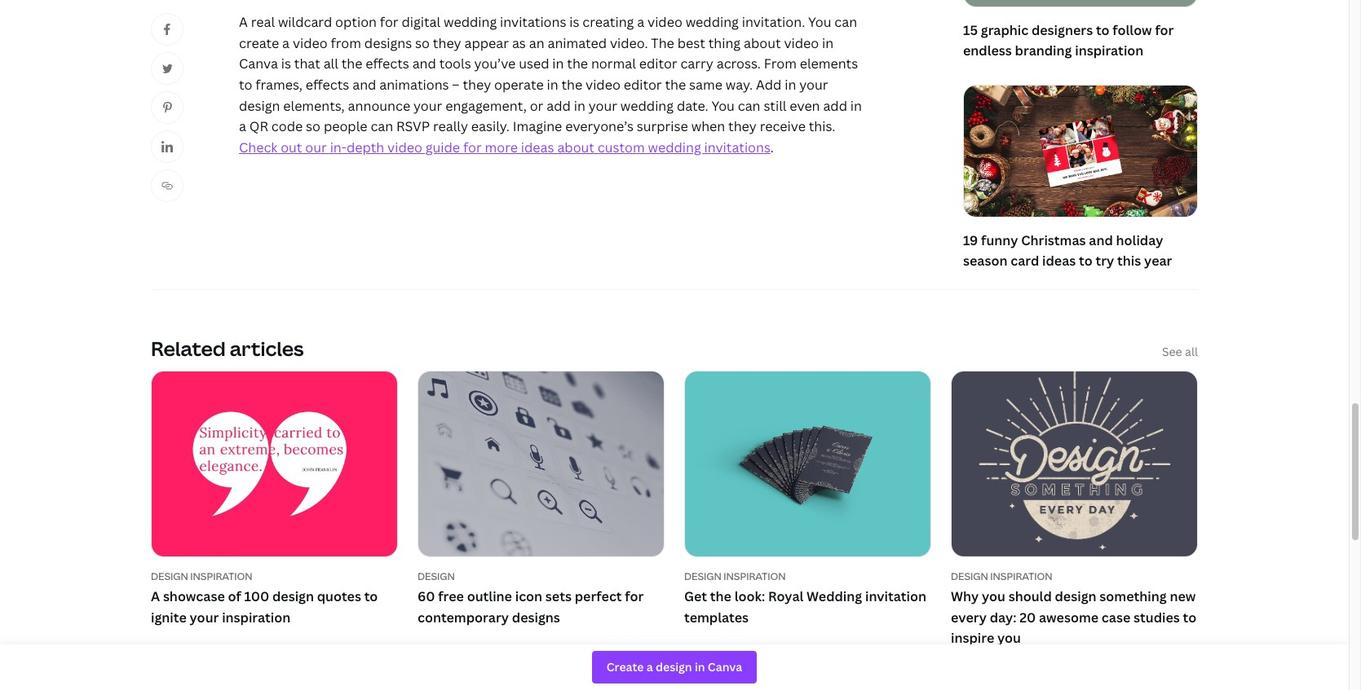 Task type: vqa. For each thing, say whether or not it's contained in the screenshot.
'Same' on the top of page
yes



Task type: locate. For each thing, give the bounding box(es) containing it.
design for free
[[418, 571, 455, 584]]

1 horizontal spatial add
[[823, 97, 848, 115]]

editor down normal on the left top of the page
[[624, 76, 662, 94]]

can down announce
[[371, 118, 393, 136]]

1 horizontal spatial a
[[239, 13, 248, 31]]

card
[[1011, 252, 1040, 270]]

a up ignite
[[151, 588, 160, 606]]

15 graphic designers to follow for endless branding inspiration link
[[963, 0, 1198, 65]]

that
[[294, 55, 320, 73]]

so down elements,
[[306, 118, 321, 136]]

date.
[[677, 97, 709, 115]]

imagine
[[513, 118, 562, 136]]

1 vertical spatial effects
[[306, 76, 349, 94]]

inspiration inside 'design inspiration get the look: royal wedding invitation templates'
[[724, 571, 786, 584]]

3 design from the left
[[684, 571, 722, 584]]

1 horizontal spatial all
[[1185, 344, 1198, 360]]

as
[[512, 34, 526, 52]]

0 vertical spatial effects
[[366, 55, 409, 73]]

2 design from the left
[[418, 571, 455, 584]]

2 vertical spatial can
[[371, 118, 393, 136]]

1 horizontal spatial design inspiration link
[[684, 571, 932, 584]]

0 horizontal spatial a
[[239, 118, 246, 136]]

a inside a real wildcard option for digital wedding invitations is creating a video wedding invitation. you can create a video from designs so they appear as an animated video. the best thing about video in canva is that all the effects and tools you've used in the normal editor carry across. from elements to frames, effects and animations – they operate in the video editor the same way. add in your design elements, announce your engagement, or add in your wedding date. you can still even add in a qr code so people can rsvp really easily. imagine everyone's surprise when they receive this. check out our in-depth video guide for more ideas about custom wedding invitations .
[[239, 13, 248, 31]]

2 horizontal spatial they
[[729, 118, 757, 136]]

really
[[433, 118, 468, 136]]

0 vertical spatial is
[[570, 13, 580, 31]]

19 funny christmas and holiday season card ideas to try this year
[[963, 232, 1173, 270]]

0 horizontal spatial about
[[557, 138, 595, 156]]

editor
[[639, 55, 678, 73], [624, 76, 662, 94]]

ideas down christmas
[[1043, 252, 1076, 270]]

inspiration down follow
[[1075, 42, 1144, 60]]

0 horizontal spatial so
[[306, 118, 321, 136]]

wedding down surprise
[[648, 138, 701, 156]]

design inspiration a showcase of 100 design quotes to ignite your inspiration
[[151, 571, 378, 627]]

0 vertical spatial and
[[412, 55, 436, 73]]

design inspiration link up 100
[[151, 571, 398, 584]]

inspiration up look: at the bottom
[[724, 571, 786, 584]]

0 vertical spatial all
[[324, 55, 338, 73]]

0 horizontal spatial invitations
[[500, 13, 567, 31]]

design
[[151, 571, 188, 584], [418, 571, 455, 584], [684, 571, 722, 584], [951, 571, 989, 584]]

articles
[[230, 335, 304, 362]]

you
[[982, 588, 1006, 606], [998, 630, 1021, 648]]

1 horizontal spatial invitations
[[704, 138, 771, 156]]

2 horizontal spatial and
[[1089, 232, 1113, 249]]

0 vertical spatial can
[[835, 13, 857, 31]]

1 horizontal spatial can
[[738, 97, 761, 115]]

inspiration up 'of'
[[190, 571, 253, 584]]

easily.
[[471, 118, 510, 136]]

1 vertical spatial a
[[151, 588, 160, 606]]

design inspiration get the look: royal wedding invitation templates
[[684, 571, 927, 627]]

0 horizontal spatial ideas
[[521, 138, 554, 156]]

and up announce
[[353, 76, 376, 94]]

design inside design 60 free outline icon sets perfect for contemporary designs
[[418, 571, 455, 584]]

to left try
[[1079, 252, 1093, 270]]

1 vertical spatial editor
[[624, 76, 662, 94]]

a left qr
[[239, 118, 246, 136]]

1 design inspiration link from the left
[[151, 571, 398, 584]]

60
[[418, 588, 435, 606]]

can down the way.
[[738, 97, 761, 115]]

for inside design 60 free outline icon sets perfect for contemporary designs
[[625, 588, 644, 606]]

new
[[1170, 588, 1196, 606]]

design up why
[[951, 571, 989, 584]]

design up showcase
[[151, 571, 188, 584]]

0 vertical spatial so
[[415, 34, 430, 52]]

2 add from the left
[[823, 97, 848, 115]]

you up day:
[[982, 588, 1006, 606]]

0 vertical spatial designs
[[365, 34, 412, 52]]

in up everyone's
[[574, 97, 586, 115]]

inspiration down 100
[[222, 609, 291, 627]]

design up qr
[[239, 97, 280, 115]]

case
[[1102, 609, 1131, 627]]

video
[[648, 13, 683, 31], [293, 34, 328, 52], [784, 34, 819, 52], [586, 76, 621, 94], [388, 138, 422, 156]]

1 vertical spatial you
[[998, 630, 1021, 648]]

normal
[[591, 55, 636, 73]]

effects up elements,
[[306, 76, 349, 94]]

from
[[331, 34, 361, 52]]

2 vertical spatial and
[[1089, 232, 1113, 249]]

is left that
[[281, 55, 291, 73]]

0 horizontal spatial design inspiration link
[[151, 571, 398, 584]]

designs inside design 60 free outline icon sets perfect for contemporary designs
[[512, 609, 560, 627]]

your up the even
[[800, 76, 828, 94]]

they right "–"
[[463, 76, 491, 94]]

when
[[691, 118, 725, 136]]

1 horizontal spatial so
[[415, 34, 430, 52]]

effects up animations
[[366, 55, 409, 73]]

to inside a real wildcard option for digital wedding invitations is creating a video wedding invitation. you can create a video from designs so they appear as an animated video. the best thing about video in canva is that all the effects and tools you've used in the normal editor carry across. from elements to frames, effects and animations – they operate in the video editor the same way. add in your design elements, announce your engagement, or add in your wedding date. you can still even add in a qr code so people can rsvp really easily. imagine everyone's surprise when they receive this. check out our in-depth video guide for more ideas about custom wedding invitations .
[[239, 76, 252, 94]]

even
[[790, 97, 820, 115]]

and inside 19 funny christmas and holiday season card ideas to try this year
[[1089, 232, 1113, 249]]

design for get
[[684, 571, 722, 584]]

1 vertical spatial they
[[463, 76, 491, 94]]

a left real
[[239, 13, 248, 31]]

to inside 19 funny christmas and holiday season card ideas to try this year
[[1079, 252, 1093, 270]]

to down new
[[1183, 609, 1197, 627]]

you down day:
[[998, 630, 1021, 648]]

tools
[[439, 55, 471, 73]]

they up tools
[[433, 34, 461, 52]]

19
[[963, 232, 978, 249]]

about down everyone's
[[557, 138, 595, 156]]

wedding up thing
[[686, 13, 739, 31]]

3 design inspiration link from the left
[[951, 571, 1198, 584]]

1 horizontal spatial a
[[282, 34, 290, 52]]

0 horizontal spatial is
[[281, 55, 291, 73]]

invitations down when
[[704, 138, 771, 156]]

0 horizontal spatial add
[[547, 97, 571, 115]]

graphic
[[981, 21, 1029, 39]]

4 design from the left
[[951, 571, 989, 584]]

a real wildcard option for digital wedding invitations is creating a video wedding invitation. you can create a video from designs so they appear as an animated video. the best thing about video in canva is that all the effects and tools you've used in the normal editor carry across. from elements to frames, effects and animations – they operate in the video editor the same way. add in your design elements, announce your engagement, or add in your wedding date. you can still even add in a qr code so people can rsvp really easily. imagine everyone's surprise when they receive this. check out our in-depth video guide for more ideas about custom wedding invitations .
[[239, 13, 862, 156]]

inspiration up the "should"
[[991, 571, 1053, 584]]

season
[[963, 252, 1008, 270]]

0 horizontal spatial a
[[151, 588, 160, 606]]

1 vertical spatial designs
[[512, 609, 560, 627]]

christmas
[[1022, 232, 1086, 249]]

to inside 15 graphic designers to follow for endless branding inspiration
[[1096, 21, 1110, 39]]

design up 60
[[418, 571, 455, 584]]

0 horizontal spatial and
[[353, 76, 376, 94]]

animations
[[380, 76, 449, 94]]

inspiration
[[1075, 42, 1144, 60], [190, 571, 253, 584], [724, 571, 786, 584], [991, 571, 1053, 584], [222, 609, 291, 627]]

custom
[[598, 138, 645, 156]]

2 horizontal spatial can
[[835, 13, 857, 31]]

can up the elements on the top of the page
[[835, 13, 857, 31]]

1 horizontal spatial you
[[809, 13, 832, 31]]

they right when
[[729, 118, 757, 136]]

is up animated
[[570, 13, 580, 31]]

a inside the design inspiration a showcase of 100 design quotes to ignite your inspiration
[[151, 588, 160, 606]]

designs down option
[[365, 34, 412, 52]]

an
[[529, 34, 545, 52]]

for right "perfect"
[[625, 588, 644, 606]]

add right or
[[547, 97, 571, 115]]

a showcase of 100 design quotes to ignite your inspiration link
[[151, 587, 398, 629]]

design inspiration link
[[151, 571, 398, 584], [684, 571, 932, 584], [951, 571, 1198, 584]]

1 vertical spatial ideas
[[1043, 252, 1076, 270]]

more
[[485, 138, 518, 156]]

can
[[835, 13, 857, 31], [738, 97, 761, 115], [371, 118, 393, 136]]

funny
[[981, 232, 1019, 249]]

ideas down imagine
[[521, 138, 554, 156]]

100
[[244, 588, 269, 606]]

19 funny christmas and holiday season card ideas to try this year link
[[963, 85, 1198, 276]]

1 horizontal spatial about
[[744, 34, 781, 52]]

all right 'see'
[[1185, 344, 1198, 360]]

and up animations
[[412, 55, 436, 73]]

design inside the design inspiration a showcase of 100 design quotes to ignite your inspiration
[[272, 588, 314, 606]]

is
[[570, 13, 580, 31], [281, 55, 291, 73]]

and
[[412, 55, 436, 73], [353, 76, 376, 94], [1089, 232, 1113, 249]]

surprise
[[637, 118, 688, 136]]

about down invitation.
[[744, 34, 781, 52]]

1 horizontal spatial designs
[[512, 609, 560, 627]]

in
[[822, 34, 834, 52], [553, 55, 564, 73], [547, 76, 558, 94], [785, 76, 796, 94], [574, 97, 586, 115], [851, 97, 862, 115]]

for right follow
[[1155, 21, 1174, 39]]

so down digital
[[415, 34, 430, 52]]

frames,
[[256, 76, 303, 94]]

all right that
[[324, 55, 338, 73]]

inspiration inside design inspiration why you should design something new every day: 20 awesome case studies to inspire you
[[991, 571, 1053, 584]]

a right create
[[282, 34, 290, 52]]

code
[[272, 118, 303, 136]]

design up awesome
[[1055, 588, 1097, 606]]

the
[[651, 34, 675, 52]]

wedding
[[444, 13, 497, 31], [686, 13, 739, 31], [621, 97, 674, 115], [648, 138, 701, 156]]

for down easily.
[[463, 138, 482, 156]]

2 vertical spatial a
[[239, 118, 246, 136]]

this.
[[809, 118, 836, 136]]

to right quotes
[[364, 588, 378, 606]]

way.
[[726, 76, 753, 94]]

0 vertical spatial you
[[809, 13, 832, 31]]

design inspiration link up awesome
[[951, 571, 1198, 584]]

your down showcase
[[190, 609, 219, 627]]

wedding up surprise
[[621, 97, 674, 115]]

qr
[[249, 118, 268, 136]]

2 horizontal spatial a
[[637, 13, 645, 31]]

and up try
[[1089, 232, 1113, 249]]

0 horizontal spatial all
[[324, 55, 338, 73]]

1 vertical spatial can
[[738, 97, 761, 115]]

0 vertical spatial they
[[433, 34, 461, 52]]

you up the elements on the top of the page
[[809, 13, 832, 31]]

1 horizontal spatial is
[[570, 13, 580, 31]]

your up everyone's
[[589, 97, 618, 115]]

1 design from the left
[[151, 571, 188, 584]]

every
[[951, 609, 987, 627]]

design inside 'design inspiration get the look: royal wedding invitation templates'
[[684, 571, 722, 584]]

designs down 'icon'
[[512, 609, 560, 627]]

design inside the design inspiration a showcase of 100 design quotes to ignite your inspiration
[[151, 571, 188, 584]]

ideas
[[521, 138, 554, 156], [1043, 252, 1076, 270]]

1 vertical spatial is
[[281, 55, 291, 73]]

a showcase of 100 design quotes to ignite your inspiration image
[[152, 372, 397, 558]]

design inspiration link up the 'royal'
[[684, 571, 932, 584]]

effects
[[366, 55, 409, 73], [306, 76, 349, 94]]

0 horizontal spatial you
[[712, 97, 735, 115]]

you up when
[[712, 97, 735, 115]]

design inside design inspiration why you should design something new every day: 20 awesome case studies to inspire you
[[951, 571, 989, 584]]

to down canva
[[239, 76, 252, 94]]

guide
[[426, 138, 460, 156]]

our
[[305, 138, 327, 156]]

0 horizontal spatial effects
[[306, 76, 349, 94]]

1 vertical spatial and
[[353, 76, 376, 94]]

0 vertical spatial editor
[[639, 55, 678, 73]]

design right 100
[[272, 588, 314, 606]]

design up get
[[684, 571, 722, 584]]

2 horizontal spatial design inspiration link
[[951, 571, 1198, 584]]

try
[[1096, 252, 1115, 270]]

1 vertical spatial about
[[557, 138, 595, 156]]

2 design inspiration link from the left
[[684, 571, 932, 584]]

add up this.
[[823, 97, 848, 115]]

1 vertical spatial you
[[712, 97, 735, 115]]

editor down the the
[[639, 55, 678, 73]]

a up the video. on the left of page
[[637, 13, 645, 31]]

10 reasons you should design something new every day_thumbnail image
[[952, 372, 1198, 558]]

video down rsvp
[[388, 138, 422, 156]]

invitations up an
[[500, 13, 567, 31]]

15 graphic designers to follow for endless branding inspiration
[[963, 21, 1174, 60]]

1 horizontal spatial effects
[[366, 55, 409, 73]]

0 vertical spatial ideas
[[521, 138, 554, 156]]

0 vertical spatial a
[[239, 13, 248, 31]]

wedding up appear
[[444, 13, 497, 31]]

to left follow
[[1096, 21, 1110, 39]]

all
[[324, 55, 338, 73], [1185, 344, 1198, 360]]

1 horizontal spatial ideas
[[1043, 252, 1076, 270]]

0 horizontal spatial designs
[[365, 34, 412, 52]]

0 horizontal spatial they
[[433, 34, 461, 52]]

from
[[764, 55, 797, 73]]

something
[[1100, 588, 1167, 606]]

invitation
[[866, 588, 927, 606]]

about
[[744, 34, 781, 52], [557, 138, 595, 156]]



Task type: describe. For each thing, give the bounding box(es) containing it.
1 vertical spatial all
[[1185, 344, 1198, 360]]

ignite
[[151, 609, 187, 627]]

video up from
[[784, 34, 819, 52]]

studies
[[1134, 609, 1180, 627]]

digital
[[402, 13, 441, 31]]

receive
[[760, 118, 806, 136]]

sets
[[546, 588, 572, 606]]

free
[[438, 588, 464, 606]]

quotes
[[317, 588, 361, 606]]

thing
[[709, 34, 741, 52]]

creating
[[583, 13, 634, 31]]

to inside the design inspiration a showcase of 100 design quotes to ignite your inspiration
[[364, 588, 378, 606]]

ideas inside a real wildcard option for digital wedding invitations is creating a video wedding invitation. you can create a video from designs so they appear as an animated video. the best thing about video in canva is that all the effects and tools you've used in the normal editor carry across. from elements to frames, effects and animations – they operate in the video editor the same way. add in your design elements, announce your engagement, or add in your wedding date. you can still even add in a qr code so people can rsvp really easily. imagine everyone's surprise when they receive this. check out our in-depth video guide for more ideas about custom wedding invitations .
[[521, 138, 554, 156]]

option
[[335, 13, 377, 31]]

follow
[[1113, 21, 1152, 39]]

ideas inside 19 funny christmas and holiday season card ideas to try this year
[[1043, 252, 1076, 270]]

this
[[1118, 252, 1142, 270]]

inspiration for a showcase of 100 design quotes to ignite your inspiration
[[190, 571, 253, 584]]

everyone's
[[565, 118, 634, 136]]

inspiration for get the look: royal wedding invitation templates
[[724, 571, 786, 584]]

1 horizontal spatial they
[[463, 76, 491, 94]]

in down used
[[547, 76, 558, 94]]

check
[[239, 138, 278, 156]]

0 vertical spatial a
[[637, 13, 645, 31]]

0 horizontal spatial can
[[371, 118, 393, 136]]

appear
[[465, 34, 509, 52]]

royal
[[769, 588, 804, 606]]

design for why
[[951, 571, 989, 584]]

should
[[1009, 588, 1052, 606]]

0 vertical spatial invitations
[[500, 13, 567, 31]]

1 horizontal spatial and
[[412, 55, 436, 73]]

design for a
[[151, 571, 188, 584]]

video down normal on the left top of the page
[[586, 76, 621, 94]]

elements,
[[283, 97, 345, 115]]

see
[[1162, 344, 1183, 360]]

showcase
[[163, 588, 225, 606]]

canva
[[239, 55, 278, 73]]

endless
[[963, 42, 1012, 60]]

designers
[[1032, 21, 1093, 39]]

1 vertical spatial a
[[282, 34, 290, 52]]

60 free outline icon sets perfect for contemporary designs link
[[418, 587, 665, 629]]

add
[[756, 76, 782, 94]]

1 add from the left
[[547, 97, 571, 115]]

wildcard
[[278, 13, 332, 31]]

0 vertical spatial about
[[744, 34, 781, 52]]

across.
[[717, 55, 761, 73]]

1 vertical spatial invitations
[[704, 138, 771, 156]]

0 vertical spatial you
[[982, 588, 1006, 606]]

perfect
[[575, 588, 622, 606]]

branding
[[1015, 42, 1072, 60]]

1 vertical spatial so
[[306, 118, 321, 136]]

wedding
[[807, 588, 862, 606]]

operate
[[494, 76, 544, 94]]

icon
[[515, 588, 543, 606]]

related articles
[[151, 335, 304, 362]]

for left digital
[[380, 13, 399, 31]]

in down the elements on the top of the page
[[851, 97, 862, 115]]

rsvp
[[396, 118, 430, 136]]

day:
[[990, 609, 1017, 627]]

video up the the
[[648, 13, 683, 31]]

why
[[951, 588, 979, 606]]

depth
[[347, 138, 384, 156]]

in-
[[330, 138, 347, 156]]

templates
[[684, 609, 749, 627]]

same
[[689, 76, 723, 94]]

invitation.
[[742, 13, 805, 31]]

related
[[151, 335, 226, 362]]

why you should design something new every day: 20 awesome case studies to inspire you link
[[951, 587, 1198, 650]]

see all link
[[1162, 343, 1198, 362]]

create your christmas cards on canva image
[[964, 86, 1198, 217]]

the inside 'design inspiration get the look: royal wedding invitation templates'
[[710, 588, 732, 606]]

inspiration for why you should design something new every day: 20 awesome case studies to inspire you
[[991, 571, 1053, 584]]

best
[[678, 34, 706, 52]]

inspiration inside 15 graphic designers to follow for endless branding inspiration
[[1075, 42, 1144, 60]]

or
[[530, 97, 544, 115]]

elements
[[800, 55, 858, 73]]

your inside the design inspiration a showcase of 100 design quotes to ignite your inspiration
[[190, 609, 219, 627]]

in right the add
[[785, 76, 796, 94]]

holiday
[[1116, 232, 1164, 249]]

design inspiration why you should design something new every day: 20 awesome case studies to inspire you
[[951, 571, 1197, 648]]

still
[[764, 97, 787, 115]]

get the look: royal wedding invitation templates link
[[684, 587, 932, 629]]

animated
[[548, 34, 607, 52]]

all inside a real wildcard option for digital wedding invitations is creating a video wedding invitation. you can create a video from designs so they appear as an animated video. the best thing about video in canva is that all the effects and tools you've used in the normal editor carry across. from elements to frames, effects and animations – they operate in the video editor the same way. add in your design elements, announce your engagement, or add in your wedding date. you can still even add in a qr code so people can rsvp really easily. imagine everyone's surprise when they receive this. check out our in-depth video guide for more ideas about custom wedding invitations .
[[324, 55, 338, 73]]

used
[[519, 55, 549, 73]]

15
[[963, 21, 978, 39]]

2 vertical spatial they
[[729, 118, 757, 136]]

of
[[228, 588, 241, 606]]

your down animations
[[414, 97, 442, 115]]

people
[[324, 118, 368, 136]]

get
[[684, 588, 707, 606]]

.
[[771, 138, 774, 156]]

carry
[[681, 55, 714, 73]]

in right used
[[553, 55, 564, 73]]

video up that
[[293, 34, 328, 52]]

real
[[251, 13, 275, 31]]

design inspiration link for royal
[[684, 571, 932, 584]]

announce
[[348, 97, 410, 115]]

design link
[[418, 571, 665, 584]]

graphic designers inspo featured image image
[[964, 0, 1198, 6]]

designs inside a real wildcard option for digital wedding invitations is creating a video wedding invitation. you can create a video from designs so they appear as an animated video. the best thing about video in canva is that all the effects and tools you've used in the normal editor carry across. from elements to frames, effects and animations – they operate in the video editor the same way. add in your design elements, announce your engagement, or add in your wedding date. you can still even add in a qr code so people can rsvp really easily. imagine everyone's surprise when they receive this. check out our in-depth video guide for more ideas about custom wedding invitations .
[[365, 34, 412, 52]]

design inside a real wildcard option for digital wedding invitations is creating a video wedding invitation. you can create a video from designs so they appear as an animated video. the best thing about video in canva is that all the effects and tools you've used in the normal editor carry across. from elements to frames, effects and animations – they operate in the video editor the same way. add in your design elements, announce your engagement, or add in your wedding date. you can still even add in a qr code so people can rsvp really easily. imagine everyone's surprise when they receive this. check out our in-depth video guide for more ideas about custom wedding invitations .
[[239, 97, 280, 115]]

year
[[1145, 252, 1173, 270]]

for inside 15 graphic designers to follow for endless branding inspiration
[[1155, 21, 1174, 39]]

outline
[[467, 588, 512, 606]]

awesome
[[1039, 609, 1099, 627]]

you've
[[474, 55, 516, 73]]

video.
[[610, 34, 648, 52]]

in up the elements on the top of the page
[[822, 34, 834, 52]]

royal wedding invitation templates_feat image image
[[685, 372, 931, 558]]

design inside design inspiration why you should design something new every day: 20 awesome case studies to inspire you
[[1055, 588, 1097, 606]]

60 free outline icon sets perfect for contemporary designs_featured image image
[[418, 372, 664, 558]]

design inspiration link for design
[[951, 571, 1198, 584]]

20
[[1020, 609, 1036, 627]]

create
[[239, 34, 279, 52]]

to inside design inspiration why you should design something new every day: 20 awesome case studies to inspire you
[[1183, 609, 1197, 627]]

design 60 free outline icon sets perfect for contemporary designs
[[418, 571, 644, 627]]

design inspiration link for 100
[[151, 571, 398, 584]]

engagement,
[[446, 97, 527, 115]]



